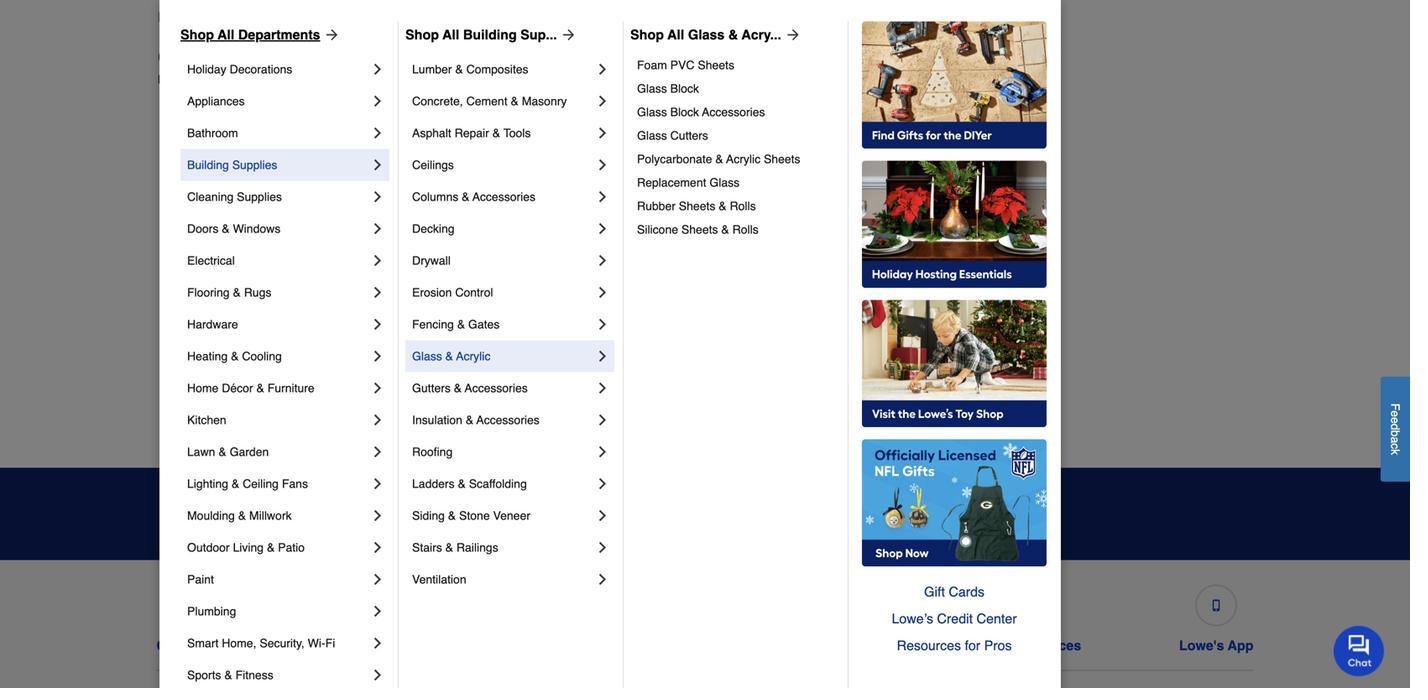 Task type: describe. For each thing, give the bounding box(es) containing it.
chevron right image for drywall
[[595, 252, 611, 269]]

chevron right image for concrete, cement & masonry
[[595, 93, 611, 110]]

maple shade
[[719, 159, 788, 173]]

outdoor living & patio link
[[187, 532, 370, 564]]

fitness
[[236, 669, 274, 682]]

hardware link
[[187, 309, 370, 340]]

& down fencing & gates
[[446, 350, 454, 363]]

chevron right image for ladders & scaffolding
[[595, 476, 611, 492]]

home,
[[222, 637, 257, 650]]

replacement
[[637, 176, 707, 189]]

chevron right image for flooring & rugs
[[370, 284, 386, 301]]

delran
[[171, 226, 206, 240]]

columns & accessories
[[412, 190, 536, 204]]

& left rugs
[[233, 286, 241, 299]]

shade
[[754, 159, 788, 173]]

decking
[[412, 222, 455, 235]]

foam pvc sheets link
[[637, 53, 836, 77]]

erosion
[[412, 286, 452, 299]]

security,
[[260, 637, 305, 650]]

lumber & composites
[[412, 62, 529, 76]]

all for glass
[[668, 27, 685, 42]]

toms river link
[[993, 292, 1051, 309]]

credit for lowe's
[[938, 611, 973, 627]]

& down the gutters & accessories
[[466, 414, 474, 427]]

supplies for building supplies
[[232, 158, 277, 172]]

accessories for gutters & accessories
[[465, 382, 528, 395]]

fencing
[[412, 318, 454, 331]]

jersey inside jersey city link
[[445, 327, 480, 341]]

center for lowe's credit center
[[641, 638, 684, 654]]

chevron right image for asphalt repair & tools
[[595, 125, 611, 141]]

contact us & faq
[[157, 638, 272, 654]]

find a store link
[[158, 7, 236, 27]]

trends
[[592, 494, 658, 517]]

jersey inside city directory lowe's stores in new jersey
[[274, 73, 308, 86]]

glass for glass cutters
[[637, 129, 668, 142]]

1 vertical spatial building
[[187, 158, 229, 172]]

toms river
[[993, 294, 1051, 307]]

roofing link
[[412, 436, 595, 468]]

holiday decorations
[[187, 62, 293, 76]]

brunswick
[[198, 294, 252, 307]]

sheets inside silicone sheets & rolls link
[[682, 223, 718, 236]]

new jersey
[[362, 9, 432, 25]]

customer care image
[[209, 600, 220, 612]]

resources for pros
[[897, 638, 1012, 654]]

chevron right image for appliances
[[370, 93, 386, 110]]

chevron right image for cleaning supplies
[[370, 188, 386, 205]]

arrow right image
[[782, 26, 802, 43]]

appliances link
[[187, 85, 370, 117]]

0 horizontal spatial gift cards link
[[782, 578, 854, 654]]

outdoor
[[187, 541, 230, 555]]

inspiration
[[442, 494, 545, 517]]

lawnside
[[445, 361, 495, 374]]

0 horizontal spatial gift cards
[[785, 638, 850, 654]]

order status
[[370, 638, 452, 654]]

electrical link
[[187, 245, 370, 277]]

accessories for insulation & accessories
[[477, 414, 540, 427]]

voorhees
[[993, 394, 1042, 408]]

deals,
[[377, 494, 436, 517]]

ladders & scaffolding link
[[412, 468, 595, 500]]

lowe's for lowe's app
[[1180, 638, 1225, 654]]

jersey city
[[445, 327, 503, 341]]

lowe's credit center link
[[550, 578, 684, 654]]

maple
[[719, 159, 751, 173]]

chevron right image for siding & stone veneer
[[595, 508, 611, 524]]

siding & stone veneer
[[412, 509, 531, 523]]

drywall link
[[412, 245, 595, 277]]

ceilings link
[[412, 149, 595, 181]]

installation services link
[[952, 578, 1082, 654]]

sign up
[[956, 506, 1007, 522]]

contact us & faq link
[[157, 578, 272, 654]]

departments
[[238, 27, 320, 42]]

chevron right image for fencing & gates
[[595, 316, 611, 333]]

polycarbonate & acrylic sheets
[[637, 152, 801, 166]]

sheets inside polycarbonate & acrylic sheets link
[[764, 152, 801, 166]]

holiday decorations link
[[187, 53, 370, 85]]

us
[[210, 638, 228, 654]]

bathroom
[[187, 126, 238, 140]]

chevron right image for lumber & composites
[[595, 61, 611, 78]]

chevron right image for building supplies
[[370, 157, 386, 173]]

hardware
[[187, 318, 238, 331]]

woodbridge
[[993, 428, 1056, 441]]

sewell
[[993, 226, 1027, 240]]

chevron right image for roofing
[[595, 444, 611, 461]]

& right columns
[[462, 190, 470, 204]]

chevron right image for hardware
[[370, 316, 386, 333]]

1 vertical spatial cards
[[812, 638, 850, 654]]

siding & stone veneer link
[[412, 500, 595, 532]]

glass up foam pvc sheets
[[688, 27, 725, 42]]

lighting & ceiling fans link
[[187, 468, 370, 500]]

accessories for columns & accessories
[[473, 190, 536, 204]]

chevron right image for insulation & accessories
[[595, 412, 611, 429]]

holiday
[[187, 62, 227, 76]]

sicklerville link
[[993, 258, 1048, 275]]

stores
[[197, 73, 231, 86]]

piscataway
[[993, 126, 1052, 139]]

scaffolding
[[469, 477, 527, 491]]

1 e from the top
[[1390, 411, 1403, 417]]

& right sports
[[225, 669, 232, 682]]

& down rutherford
[[231, 350, 239, 363]]

rolls for rubber sheets & rolls
[[730, 199, 756, 213]]

rubber sheets & rolls
[[637, 199, 756, 213]]

millville
[[719, 193, 757, 206]]

asphalt repair & tools link
[[412, 117, 595, 149]]

millwork
[[249, 509, 292, 523]]

east for east brunswick
[[171, 294, 195, 307]]

princeton
[[993, 159, 1042, 173]]

glass for glass block accessories
[[637, 105, 668, 119]]

all for departments
[[218, 27, 235, 42]]

& down the 'replacement glass' link in the top of the page
[[719, 199, 727, 213]]

bayonne
[[171, 126, 218, 139]]

east brunswick
[[171, 294, 252, 307]]

lawnside link
[[445, 359, 495, 376]]

a inside 'link'
[[190, 9, 197, 25]]

chevron right image for erosion control
[[595, 284, 611, 301]]

flooring & rugs
[[187, 286, 272, 299]]

& up the 'replacement glass' link in the top of the page
[[716, 152, 724, 166]]

union link
[[993, 359, 1023, 376]]

gutters & accessories
[[412, 382, 528, 395]]

lowe's for lowe's credit center
[[550, 638, 595, 654]]

& inside 'link'
[[231, 638, 241, 654]]

voorhees link
[[993, 393, 1042, 409]]

heating & cooling link
[[187, 340, 370, 372]]

sign up form
[[678, 492, 1034, 537]]

silicone
[[637, 223, 679, 236]]

chat invite button image
[[1335, 626, 1386, 677]]

and
[[550, 494, 586, 517]]

insulation & accessories
[[412, 414, 540, 427]]

holmdel
[[445, 260, 488, 273]]

& right lawn
[[219, 445, 227, 459]]

sheets inside "foam pvc sheets" link
[[698, 58, 735, 72]]

building supplies link
[[187, 149, 370, 181]]

east rutherford
[[171, 327, 254, 341]]

hamilton link
[[445, 191, 492, 208]]

sheets inside rubber sheets & rolls link
[[679, 199, 716, 213]]

doors
[[187, 222, 219, 235]]

supplies for cleaning supplies
[[237, 190, 282, 204]]

fencing & gates
[[412, 318, 500, 331]]

services
[[1027, 638, 1082, 654]]

f e e d b a c k button
[[1382, 377, 1411, 482]]

polycarbonate
[[637, 152, 713, 166]]

hackettstown link
[[445, 157, 516, 174]]

cleaning
[[187, 190, 234, 204]]

flemington link
[[445, 124, 503, 141]]

butler
[[171, 193, 202, 206]]

& right stairs
[[446, 541, 454, 555]]

garden
[[230, 445, 269, 459]]

& right décor
[[257, 382, 264, 395]]

patio
[[278, 541, 305, 555]]

city inside city directory lowe's stores in new jersey
[[158, 46, 196, 69]]



Task type: locate. For each thing, give the bounding box(es) containing it.
city
[[158, 46, 196, 69], [483, 327, 503, 341]]

masonry
[[522, 94, 567, 108]]

shop
[[181, 27, 214, 42], [406, 27, 439, 42], [631, 27, 664, 42]]

accessories inside "link"
[[702, 105, 766, 119]]

bathroom link
[[187, 117, 370, 149]]

1 shop from the left
[[181, 27, 214, 42]]

block for glass block accessories
[[671, 105, 700, 119]]

foam
[[637, 58, 668, 72]]

1 vertical spatial block
[[671, 105, 700, 119]]

block down foam pvc sheets
[[671, 82, 700, 95]]

shop inside shop all building sup... "link"
[[406, 27, 439, 42]]

building inside "link"
[[463, 27, 517, 42]]

1 horizontal spatial arrow right image
[[557, 26, 578, 43]]

& inside "link"
[[729, 27, 739, 42]]

east up heating
[[171, 327, 195, 341]]

resources
[[897, 638, 962, 654]]

roofing
[[412, 445, 453, 459]]

3 all from the left
[[668, 27, 685, 42]]

lawn
[[187, 445, 215, 459]]

1 horizontal spatial new
[[362, 9, 389, 25]]

outdoor living & patio
[[187, 541, 305, 555]]

all up pvc
[[668, 27, 685, 42]]

app
[[1228, 638, 1254, 654]]

&
[[729, 27, 739, 42], [455, 62, 463, 76], [511, 94, 519, 108], [493, 126, 501, 140], [716, 152, 724, 166], [462, 190, 470, 204], [719, 199, 727, 213], [222, 222, 230, 235], [722, 223, 730, 236], [233, 286, 241, 299], [457, 318, 465, 331], [231, 350, 239, 363], [446, 350, 454, 363], [257, 382, 264, 395], [454, 382, 462, 395], [466, 414, 474, 427], [219, 445, 227, 459], [232, 477, 240, 491], [458, 477, 466, 491], [238, 509, 246, 523], [448, 509, 456, 523], [267, 541, 275, 555], [446, 541, 454, 555], [231, 638, 241, 654], [225, 669, 232, 682]]

ideas
[[575, 521, 605, 534]]

1 horizontal spatial acrylic
[[727, 152, 761, 166]]

& right lumber
[[455, 62, 463, 76]]

plumbing link
[[187, 596, 370, 628]]

sewell link
[[993, 225, 1027, 241]]

chevron right image for moulding & millwork
[[370, 508, 386, 524]]

arrow right image for shop all building sup...
[[557, 26, 578, 43]]

2 horizontal spatial shop
[[631, 27, 664, 42]]

ventilation link
[[412, 564, 595, 596]]

0 horizontal spatial city
[[158, 46, 196, 69]]

east
[[171, 294, 195, 307], [171, 327, 195, 341]]

hillsborough link
[[445, 225, 510, 241]]

gift cards link
[[782, 578, 854, 654], [863, 579, 1047, 606]]

& left acry...
[[729, 27, 739, 42]]

2 all from the left
[[443, 27, 460, 42]]

shop for shop all building sup...
[[406, 27, 439, 42]]

1 arrow right image from the left
[[320, 26, 341, 43]]

jersey up lumber
[[393, 9, 432, 25]]

dimensions image
[[1011, 600, 1023, 612]]

e up d
[[1390, 411, 1403, 417]]

home décor & furniture link
[[187, 372, 370, 404]]

0 vertical spatial acrylic
[[727, 152, 761, 166]]

sheets down shop all glass & acry... "link"
[[698, 58, 735, 72]]

chevron right image for lighting & ceiling fans
[[370, 476, 386, 492]]

concrete,
[[412, 94, 463, 108]]

center inside lowe's credit center link
[[641, 638, 684, 654]]

0 horizontal spatial new
[[247, 73, 271, 86]]

0 vertical spatial credit
[[938, 611, 973, 627]]

glass block accessories link
[[637, 100, 836, 124]]

0 vertical spatial cards
[[949, 584, 985, 600]]

chevron right image for plumbing
[[370, 603, 386, 620]]

1 vertical spatial city
[[483, 327, 503, 341]]

building up 'cleaning' at the left
[[187, 158, 229, 172]]

order
[[370, 638, 407, 654]]

f e e d b a c k
[[1390, 404, 1403, 455]]

& left ceiling at left
[[232, 477, 240, 491]]

block for glass block
[[671, 82, 700, 95]]

holiday hosting essentials. image
[[863, 161, 1047, 288]]

store
[[201, 9, 236, 25]]

1 vertical spatial acrylic
[[456, 350, 491, 363]]

sports & fitness link
[[187, 660, 370, 689]]

foam pvc sheets
[[637, 58, 735, 72]]

shop all glass & acry... link
[[631, 25, 802, 45]]

all
[[218, 27, 235, 42], [443, 27, 460, 42], [668, 27, 685, 42]]

& right us
[[231, 638, 241, 654]]

rolls down the 'replacement glass' link in the top of the page
[[730, 199, 756, 213]]

chevron right image for gutters & accessories
[[595, 380, 611, 397]]

sports & fitness
[[187, 669, 274, 682]]

1 all from the left
[[218, 27, 235, 42]]

repair
[[455, 126, 489, 140]]

1 horizontal spatial lowe's
[[550, 638, 595, 654]]

2 horizontal spatial lowe's
[[1180, 638, 1225, 654]]

& right 'cement'
[[511, 94, 519, 108]]

building up composites
[[463, 27, 517, 42]]

flooring
[[187, 286, 230, 299]]

0 horizontal spatial lowe's
[[158, 73, 194, 86]]

glass & acrylic
[[412, 350, 491, 363]]

glass down glass block
[[637, 105, 668, 119]]

0 horizontal spatial acrylic
[[456, 350, 491, 363]]

c
[[1390, 444, 1403, 450]]

stairs
[[412, 541, 442, 555]]

arrow right image inside the shop all departments link
[[320, 26, 341, 43]]

arrow right image
[[320, 26, 341, 43], [557, 26, 578, 43]]

officially licensed n f l gifts. shop now. image
[[863, 440, 1047, 567]]

2 horizontal spatial jersey
[[445, 327, 480, 341]]

0 vertical spatial a
[[190, 9, 197, 25]]

arrow right image up masonry at the top left of the page
[[557, 26, 578, 43]]

2 shop from the left
[[406, 27, 439, 42]]

chevron right image for home décor & furniture
[[370, 380, 386, 397]]

supplies up cleaning supplies in the left top of the page
[[232, 158, 277, 172]]

credit for lowe's
[[599, 638, 637, 654]]

arrow right image inside shop all building sup... "link"
[[557, 26, 578, 43]]

chevron right image for bathroom
[[370, 125, 386, 141]]

rolls for silicone sheets & rolls
[[733, 223, 759, 236]]

0 vertical spatial block
[[671, 82, 700, 95]]

f
[[1390, 404, 1403, 411]]

holmdel link
[[445, 258, 488, 275]]

visit the lowe's toy shop. image
[[863, 300, 1047, 428]]

1 vertical spatial a
[[1390, 437, 1403, 444]]

lowe's app link
[[1180, 578, 1254, 654]]

smart home, security, wi-fi link
[[187, 628, 370, 660]]

0 vertical spatial city
[[158, 46, 196, 69]]

1 horizontal spatial gift cards
[[925, 584, 985, 600]]

supplies up windows at top
[[237, 190, 282, 204]]

mobile image
[[1211, 600, 1223, 612]]

chevron right image
[[370, 61, 386, 78], [595, 61, 611, 78], [370, 125, 386, 141], [370, 252, 386, 269], [370, 284, 386, 301], [595, 316, 611, 333], [370, 348, 386, 365], [595, 348, 611, 365], [370, 412, 386, 429], [595, 412, 611, 429], [595, 444, 611, 461], [370, 476, 386, 492], [370, 508, 386, 524], [370, 540, 386, 556], [595, 540, 611, 556], [370, 571, 386, 588], [370, 635, 386, 652]]

chevron right image for ventilation
[[595, 571, 611, 588]]

block inside glass block link
[[671, 82, 700, 95]]

accessories up decking link
[[473, 190, 536, 204]]

1 horizontal spatial center
[[977, 611, 1018, 627]]

1 horizontal spatial gift
[[925, 584, 946, 600]]

furniture
[[268, 382, 315, 395]]

1 horizontal spatial cards
[[949, 584, 985, 600]]

lawn & garden
[[187, 445, 269, 459]]

chevron right image for electrical
[[370, 252, 386, 269]]

hackettstown
[[445, 159, 516, 173]]

2 e from the top
[[1390, 417, 1403, 424]]

jersey down departments
[[274, 73, 308, 86]]

sheets right maple
[[764, 152, 801, 166]]

0 horizontal spatial center
[[641, 638, 684, 654]]

1 block from the top
[[671, 82, 700, 95]]

sicklerville
[[993, 260, 1048, 273]]

hamilton
[[445, 193, 492, 206]]

kitchen link
[[187, 404, 370, 436]]

1 vertical spatial jersey
[[274, 73, 308, 86]]

0 horizontal spatial shop
[[181, 27, 214, 42]]

glass down foam
[[637, 82, 668, 95]]

& right ladders
[[458, 477, 466, 491]]

paint link
[[187, 564, 370, 596]]

acrylic for glass
[[456, 350, 491, 363]]

chevron right image for decking
[[595, 220, 611, 237]]

electrical
[[187, 254, 235, 267]]

0 vertical spatial rolls
[[730, 199, 756, 213]]

sheets down the rubber sheets & rolls
[[682, 223, 718, 236]]

all up lumber
[[443, 27, 460, 42]]

& down the lawnside link
[[454, 382, 462, 395]]

chevron right image for doors & windows
[[370, 220, 386, 237]]

center for lowe's credit center
[[977, 611, 1018, 627]]

deptford
[[171, 260, 216, 273]]

& left gates
[[457, 318, 465, 331]]

chevron right image for heating & cooling
[[370, 348, 386, 365]]

glass down maple
[[710, 176, 740, 189]]

& down rubber sheets & rolls link
[[722, 223, 730, 236]]

shop up foam
[[631, 27, 664, 42]]

cleaning supplies link
[[187, 181, 370, 213]]

shop for shop all glass & acry...
[[631, 27, 664, 42]]

east for east rutherford
[[171, 327, 195, 341]]

shop down find a store
[[181, 27, 214, 42]]

& right doors
[[222, 222, 230, 235]]

acrylic down glass cutters link
[[727, 152, 761, 166]]

shop for shop all departments
[[181, 27, 214, 42]]

chevron right image for sports & fitness
[[370, 667, 386, 684]]

up
[[989, 506, 1007, 522]]

chevron right image for smart home, security, wi-fi
[[370, 635, 386, 652]]

0 horizontal spatial jersey
[[274, 73, 308, 86]]

accessories for glass block accessories
[[702, 105, 766, 119]]

0 vertical spatial new
[[362, 9, 389, 25]]

shop inside shop all glass & acry... "link"
[[631, 27, 664, 42]]

new inside city directory lowe's stores in new jersey
[[247, 73, 271, 86]]

chevron right image for ceilings
[[595, 157, 611, 173]]

chevron right image
[[370, 93, 386, 110], [595, 93, 611, 110], [595, 125, 611, 141], [370, 157, 386, 173], [595, 157, 611, 173], [370, 188, 386, 205], [595, 188, 611, 205], [370, 220, 386, 237], [595, 220, 611, 237], [595, 252, 611, 269], [595, 284, 611, 301], [370, 316, 386, 333], [370, 380, 386, 397], [595, 380, 611, 397], [370, 444, 386, 461], [595, 476, 611, 492], [595, 508, 611, 524], [595, 571, 611, 588], [370, 603, 386, 620], [370, 667, 386, 684]]

acrylic
[[727, 152, 761, 166], [456, 350, 491, 363]]

shop down new jersey
[[406, 27, 439, 42]]

0 vertical spatial jersey
[[393, 9, 432, 25]]

east inside east brunswick link
[[171, 294, 195, 307]]

2 horizontal spatial all
[[668, 27, 685, 42]]

columns
[[412, 190, 459, 204]]

jersey up glass & acrylic on the left of page
[[445, 327, 480, 341]]

ladders
[[412, 477, 455, 491]]

0 horizontal spatial building
[[187, 158, 229, 172]]

1 vertical spatial new
[[247, 73, 271, 86]]

a up the k
[[1390, 437, 1403, 444]]

accessories down gutters & accessories link
[[477, 414, 540, 427]]

arrow right image up holiday decorations link
[[320, 26, 341, 43]]

glass block link
[[637, 77, 836, 100]]

acrylic for polycarbonate
[[727, 152, 761, 166]]

glass block accessories
[[637, 105, 766, 119]]

& left stone
[[448, 509, 456, 523]]

east rutherford link
[[171, 325, 254, 342]]

2 block from the top
[[671, 105, 700, 119]]

0 horizontal spatial credit
[[599, 638, 637, 654]]

chevron right image for glass & acrylic
[[595, 348, 611, 365]]

all for building
[[443, 27, 460, 42]]

glass up gutters at the left of the page
[[412, 350, 442, 363]]

sheets up silicone sheets & rolls
[[679, 199, 716, 213]]

block inside glass block accessories "link"
[[671, 105, 700, 119]]

chevron right image for holiday decorations
[[370, 61, 386, 78]]

0 vertical spatial building
[[463, 27, 517, 42]]

1 horizontal spatial all
[[443, 27, 460, 42]]

1 east from the top
[[171, 294, 195, 307]]

all down 'store'
[[218, 27, 235, 42]]

a right find
[[190, 9, 197, 25]]

gutters & accessories link
[[412, 372, 595, 404]]

1 vertical spatial supplies
[[237, 190, 282, 204]]

1 vertical spatial rolls
[[733, 223, 759, 236]]

control
[[455, 286, 493, 299]]

new
[[362, 9, 389, 25], [247, 73, 271, 86]]

1 horizontal spatial jersey
[[393, 9, 432, 25]]

1 horizontal spatial a
[[1390, 437, 1403, 444]]

0 horizontal spatial arrow right image
[[320, 26, 341, 43]]

paint
[[187, 573, 214, 587]]

chevron right image for lawn & garden
[[370, 444, 386, 461]]

0 horizontal spatial a
[[190, 9, 197, 25]]

1 vertical spatial gift cards
[[785, 638, 850, 654]]

center inside lowe's credit center link
[[977, 611, 1018, 627]]

accessories up glass cutters link
[[702, 105, 766, 119]]

glass up polycarbonate
[[637, 129, 668, 142]]

rutherford
[[198, 327, 254, 341]]

1 vertical spatial east
[[171, 327, 195, 341]]

stone
[[459, 509, 490, 523]]

east down deptford
[[171, 294, 195, 307]]

1 horizontal spatial gift cards link
[[863, 579, 1047, 606]]

glass block
[[637, 82, 700, 95]]

columns & accessories link
[[412, 181, 595, 213]]

k
[[1390, 450, 1403, 455]]

accessories
[[702, 105, 766, 119], [473, 190, 536, 204], [465, 382, 528, 395], [477, 414, 540, 427]]

chevron right image for kitchen
[[370, 412, 386, 429]]

to
[[609, 521, 620, 534]]

acrylic down jersey city link
[[456, 350, 491, 363]]

2 vertical spatial jersey
[[445, 327, 480, 341]]

block up 'cutters'
[[671, 105, 700, 119]]

contact
[[157, 638, 207, 654]]

lowe's credit center
[[892, 611, 1018, 627]]

new inside new jersey "button"
[[362, 9, 389, 25]]

a inside "button"
[[1390, 437, 1403, 444]]

chevron right image for stairs & railings
[[595, 540, 611, 556]]

1 vertical spatial credit
[[599, 638, 637, 654]]

e up b
[[1390, 417, 1403, 424]]

0 vertical spatial center
[[977, 611, 1018, 627]]

1 horizontal spatial city
[[483, 327, 503, 341]]

& left patio
[[267, 541, 275, 555]]

1 horizontal spatial shop
[[406, 27, 439, 42]]

0 horizontal spatial gift
[[785, 638, 808, 654]]

2 arrow right image from the left
[[557, 26, 578, 43]]

0 vertical spatial gift
[[925, 584, 946, 600]]

polycarbonate & acrylic sheets link
[[637, 147, 836, 171]]

3 shop from the left
[[631, 27, 664, 42]]

wi-
[[308, 637, 326, 650]]

glass for glass & acrylic
[[412, 350, 442, 363]]

east inside east rutherford link
[[171, 327, 195, 341]]

0 horizontal spatial all
[[218, 27, 235, 42]]

we've
[[517, 521, 551, 534]]

1 horizontal spatial credit
[[938, 611, 973, 627]]

hillsborough
[[445, 226, 510, 240]]

pros
[[985, 638, 1012, 654]]

chevron right image for paint
[[370, 571, 386, 588]]

find gifts for the diyer. image
[[863, 21, 1047, 149]]

glass
[[688, 27, 725, 42], [637, 82, 668, 95], [637, 105, 668, 119], [637, 129, 668, 142], [710, 176, 740, 189], [412, 350, 442, 363]]

0 vertical spatial gift cards
[[925, 584, 985, 600]]

0 vertical spatial supplies
[[232, 158, 277, 172]]

rolls down rubber sheets & rolls link
[[733, 223, 759, 236]]

lowe's inside city directory lowe's stores in new jersey
[[158, 73, 194, 86]]

shop all departments
[[181, 27, 320, 42]]

jersey city link
[[445, 325, 503, 342]]

1 horizontal spatial building
[[463, 27, 517, 42]]

1 vertical spatial gift
[[785, 638, 808, 654]]

doors & windows link
[[187, 213, 370, 245]]

0 vertical spatial east
[[171, 294, 195, 307]]

& left millwork
[[238, 509, 246, 523]]

arrow right image for shop all departments
[[320, 26, 341, 43]]

chevron right image for columns & accessories
[[595, 188, 611, 205]]

tools
[[504, 126, 531, 140]]

glass for glass block
[[637, 82, 668, 95]]

chevron right image for outdoor living & patio
[[370, 540, 386, 556]]

1 vertical spatial center
[[641, 638, 684, 654]]

glass cutters
[[637, 129, 709, 142]]

brick
[[171, 159, 197, 173]]

accessories up insulation & accessories link
[[465, 382, 528, 395]]

0 horizontal spatial cards
[[812, 638, 850, 654]]

& left tools
[[493, 126, 501, 140]]

concrete, cement & masonry
[[412, 94, 567, 108]]

2 east from the top
[[171, 327, 195, 341]]

jersey inside new jersey "button"
[[393, 9, 432, 25]]

deals, inspiration and trends we've got ideas to share.
[[377, 494, 658, 534]]

moulding & millwork link
[[187, 500, 370, 532]]



Task type: vqa. For each thing, say whether or not it's contained in the screenshot.
middle Dec
no



